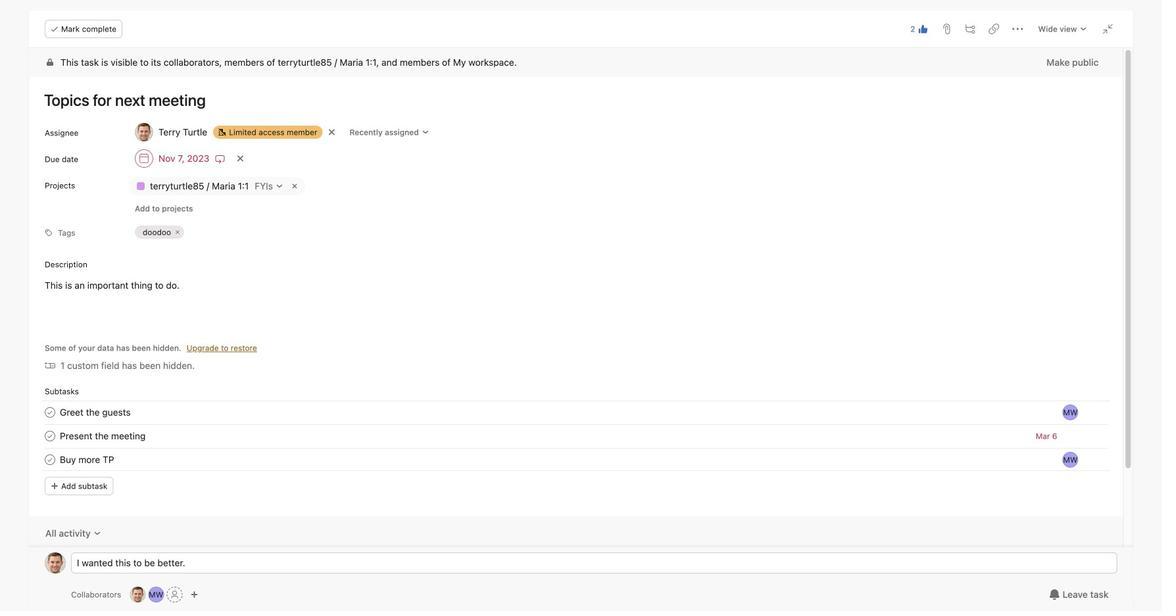 Task type: vqa. For each thing, say whether or not it's contained in the screenshot.
Mark complete option related to draft project brief cell
no



Task type: describe. For each thing, give the bounding box(es) containing it.
2 likes. you liked this task image
[[918, 24, 929, 34]]

collapse task pane image
[[1103, 24, 1114, 34]]

mark complete image for task name text field's 'mark complete' checkbox
[[42, 452, 58, 468]]

mark complete checkbox for the middle task name text box
[[42, 405, 58, 420]]

1 horizontal spatial add or remove collaborators image
[[190, 591, 198, 599]]

more actions for this task image
[[1013, 24, 1023, 34]]

remove image
[[290, 181, 300, 191]]

0 vertical spatial task name text field
[[36, 85, 1108, 115]]

mark complete checkbox for bottommost task name text box
[[42, 428, 58, 444]]

attachments: add a file to this task, topics for next meeting image
[[942, 24, 952, 34]]

all activity image
[[93, 530, 101, 537]]

1 list item from the top
[[29, 401, 1123, 424]]

toggle assignee popover image for first list item from the bottom
[[1063, 452, 1079, 468]]

toggle assignee popover image for third list item from the bottom of the topics for next meeting dialog
[[1063, 405, 1079, 420]]

remove image
[[174, 228, 182, 236]]

open user profile image
[[45, 553, 66, 574]]

remove assignee image
[[328, 128, 336, 136]]

mark complete checkbox for task name text field
[[42, 452, 58, 468]]



Task type: locate. For each thing, give the bounding box(es) containing it.
3 mark complete checkbox from the top
[[42, 452, 58, 468]]

toggle assignee popover image
[[1063, 405, 1079, 420], [1063, 452, 1079, 468]]

Task Name text field
[[36, 85, 1108, 115], [60, 405, 131, 420], [60, 429, 146, 443]]

add or remove collaborators image right add or remove collaborators image at the left bottom of page
[[190, 591, 198, 599]]

3 list item from the top
[[29, 448, 1123, 472]]

2 list item from the top
[[29, 424, 1123, 448]]

1 vertical spatial task name text field
[[60, 405, 131, 420]]

mark complete image for bottommost task name text box 'mark complete' checkbox
[[42, 428, 58, 444]]

topics for next meeting dialog
[[29, 11, 1133, 611]]

1 vertical spatial mark complete image
[[42, 428, 58, 444]]

2 toggle assignee popover image from the top
[[1063, 452, 1079, 468]]

main content inside topics for next meeting dialog
[[29, 48, 1123, 611]]

add or remove collaborators image
[[148, 587, 164, 603]]

Task Name text field
[[60, 453, 114, 467]]

0 horizontal spatial add or remove collaborators image
[[130, 587, 146, 603]]

1 vertical spatial mark complete checkbox
[[42, 428, 58, 444]]

1 vertical spatial toggle assignee popover image
[[1063, 452, 1079, 468]]

2 vertical spatial task name text field
[[60, 429, 146, 443]]

list item
[[29, 401, 1123, 424], [29, 424, 1123, 448], [29, 448, 1123, 472]]

Mark complete checkbox
[[42, 405, 58, 420], [42, 428, 58, 444], [42, 452, 58, 468]]

1 mark complete checkbox from the top
[[42, 405, 58, 420]]

0 vertical spatial mark complete image
[[42, 405, 58, 420]]

mark complete image
[[42, 405, 58, 420], [42, 428, 58, 444], [42, 452, 58, 468]]

0 vertical spatial toggle assignee popover image
[[1063, 405, 1079, 420]]

2 mark complete checkbox from the top
[[42, 428, 58, 444]]

mark complete image for 'mark complete' checkbox associated with the middle task name text box
[[42, 405, 58, 420]]

copy task link image
[[989, 24, 1000, 34]]

add subtask image
[[966, 24, 976, 34]]

1 mark complete image from the top
[[42, 405, 58, 420]]

2 vertical spatial mark complete image
[[42, 452, 58, 468]]

add or remove collaborators image
[[130, 587, 146, 603], [190, 591, 198, 599]]

2 mark complete image from the top
[[42, 428, 58, 444]]

2 vertical spatial mark complete checkbox
[[42, 452, 58, 468]]

clear due date image
[[236, 155, 244, 162]]

3 mark complete image from the top
[[42, 452, 58, 468]]

0 vertical spatial mark complete checkbox
[[42, 405, 58, 420]]

1 toggle assignee popover image from the top
[[1063, 405, 1079, 420]]

add or remove collaborators image left add or remove collaborators image at the left bottom of page
[[130, 587, 146, 603]]

main content
[[29, 48, 1123, 611]]



